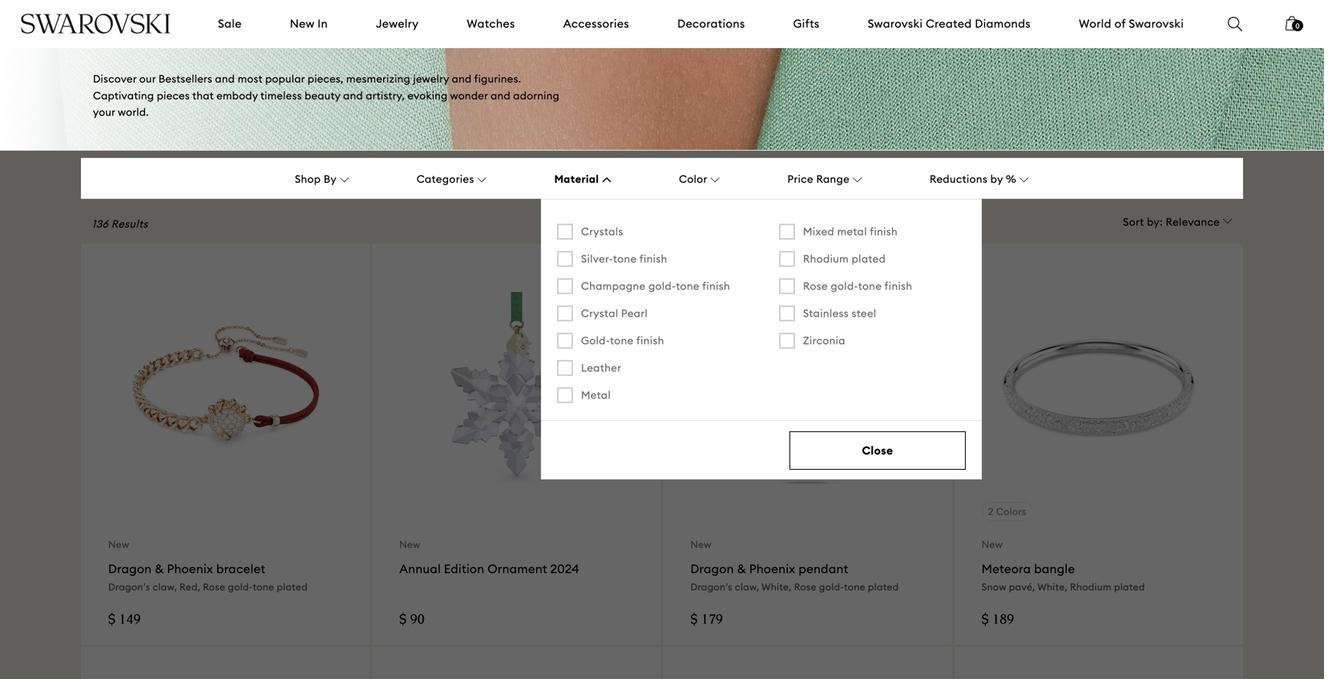 Task type: vqa. For each thing, say whether or not it's contained in the screenshot.
Shipping Icon at the right
no



Task type: locate. For each thing, give the bounding box(es) containing it.
1 & from the left
[[155, 561, 164, 577]]

new
[[290, 16, 315, 31], [108, 539, 129, 551], [399, 539, 421, 551], [691, 539, 712, 551], [982, 539, 1003, 551]]

0 horizontal spatial dragon's
[[108, 581, 150, 593]]

tone inside dragon & phoenix bracelet dragon's claw, red, rose gold-tone plated
[[253, 581, 274, 593]]

stainless
[[803, 307, 849, 320]]

0 horizontal spatial white,
[[762, 581, 792, 593]]

tone down 'bracelet' on the left
[[253, 581, 274, 593]]

new up $ 149
[[108, 539, 129, 551]]

pearl
[[621, 307, 648, 320]]

swarovski image
[[20, 13, 172, 34]]

tone inside dragon & phoenix pendant dragon's claw, white, rose gold-tone plated
[[844, 581, 866, 593]]

in
[[318, 16, 328, 31]]

0 vertical spatial bestsellers
[[93, 0, 275, 5]]

bestsellers inside discover our bestsellers and most popular pieces, mesmerizing jewelry and figurines. captivating pieces that embody timeless beauty and artistry, evoking wonder and adorning your world.
[[159, 72, 212, 85]]

bestsellers inside the 'bestsellers and most popular'
[[93, 0, 275, 5]]

rose inside dragon & phoenix bracelet dragon's claw, red, rose gold-tone plated
[[203, 581, 225, 593]]

phoenix left pendant
[[749, 561, 796, 577]]

beauty
[[305, 89, 341, 102]]

1 horizontal spatial dragon
[[691, 561, 734, 577]]

rhodium down mixed
[[803, 252, 849, 266]]

2 dragon from the left
[[691, 561, 734, 577]]

tone down pendant
[[844, 581, 866, 593]]

claw, inside dragon & phoenix pendant dragon's claw, white, rose gold-tone plated
[[735, 581, 759, 593]]

gold- down 'bracelet' on the left
[[228, 581, 253, 593]]

bestsellers up sale
[[93, 0, 275, 5]]

0 horizontal spatial claw,
[[153, 581, 177, 593]]

dragon inside dragon & phoenix bracelet dragon's claw, red, rose gold-tone plated
[[108, 561, 152, 577]]

0 horizontal spatial swarovski
[[868, 16, 923, 31]]

world
[[1079, 16, 1112, 31]]

embody
[[217, 89, 258, 102]]

popular up our
[[93, 12, 223, 50]]

leather
[[581, 361, 622, 375]]

most up embody
[[238, 72, 263, 85]]

gifts link
[[793, 16, 820, 32]]

figurines.
[[474, 72, 521, 85]]

0 horizontal spatial most
[[238, 72, 263, 85]]

dragon up $ 179
[[691, 561, 734, 577]]

1 dragon's from the left
[[108, 581, 150, 593]]

rose for dragon & phoenix pendant
[[794, 581, 817, 593]]

sale
[[218, 16, 242, 31]]

bestsellers
[[93, 0, 275, 5], [159, 72, 212, 85]]

meteora bangle snow pavé, white, rhodium plated
[[982, 561, 1145, 593]]

1 horizontal spatial rhodium
[[1070, 581, 1112, 593]]

1 horizontal spatial claw,
[[735, 581, 759, 593]]

accessories link
[[563, 16, 629, 32]]

popular
[[93, 12, 223, 50], [265, 72, 305, 85]]

rose for dragon & phoenix bracelet
[[203, 581, 225, 593]]

1 horizontal spatial swarovski
[[1129, 16, 1184, 31]]

2 white, from the left
[[1038, 581, 1068, 593]]

1 phoenix from the left
[[167, 561, 213, 577]]

gold- down silver-tone finish
[[649, 280, 676, 293]]

& inside dragon & phoenix pendant dragon's claw, white, rose gold-tone plated
[[737, 561, 746, 577]]

evoking
[[408, 89, 448, 102]]

swarovski right of
[[1129, 16, 1184, 31]]

dragon's inside dragon & phoenix bracelet dragon's claw, red, rose gold-tone plated
[[108, 581, 150, 593]]

rose right red, in the bottom left of the page
[[203, 581, 225, 593]]

$ 179
[[691, 613, 723, 628]]

phoenix inside dragon & phoenix pendant dragon's claw, white, rose gold-tone plated
[[749, 561, 796, 577]]

and
[[285, 0, 347, 5], [215, 72, 235, 85], [452, 72, 472, 85], [343, 89, 363, 102], [491, 89, 511, 102]]

silver-tone finish
[[581, 252, 668, 266]]

plated
[[852, 252, 886, 266], [277, 581, 308, 593], [868, 581, 899, 593], [1114, 581, 1145, 593]]

phoenix up red, in the bottom left of the page
[[167, 561, 213, 577]]

dragon's for dragon & phoenix bracelet
[[108, 581, 150, 593]]

swarovski created diamonds
[[868, 16, 1031, 31]]

of
[[1115, 16, 1126, 31]]

finish
[[870, 225, 898, 238], [640, 252, 668, 266], [702, 280, 730, 293], [885, 280, 913, 293], [636, 334, 664, 347]]

tone
[[613, 252, 637, 266], [676, 280, 700, 293], [858, 280, 882, 293], [610, 334, 634, 347], [253, 581, 274, 593], [844, 581, 866, 593]]

shop by
[[295, 173, 337, 186]]

red,
[[179, 581, 200, 593]]

search image image
[[1228, 17, 1243, 31]]

watches link
[[467, 16, 515, 32]]

new for dragon & phoenix bracelet
[[108, 539, 129, 551]]

metal
[[581, 389, 611, 402]]

0 vertical spatial popular
[[93, 12, 223, 50]]

claw,
[[153, 581, 177, 593], [735, 581, 759, 593]]

2 dragon's from the left
[[691, 581, 733, 593]]

material
[[554, 173, 599, 186]]

claw, inside dragon & phoenix bracelet dragon's claw, red, rose gold-tone plated
[[153, 581, 177, 593]]

and up in
[[285, 0, 347, 5]]

1 dragon from the left
[[108, 561, 152, 577]]

new for dragon & phoenix pendant
[[691, 539, 712, 551]]

1 horizontal spatial &
[[737, 561, 746, 577]]

1 vertical spatial popular
[[265, 72, 305, 85]]

0 link
[[1286, 14, 1303, 42]]

crystals
[[581, 225, 623, 238]]

1 vertical spatial most
[[238, 72, 263, 85]]

gold- inside dragon & phoenix bracelet dragon's claw, red, rose gold-tone plated
[[228, 581, 253, 593]]

annual
[[399, 561, 441, 577]]

dragon for dragon & phoenix pendant
[[691, 561, 734, 577]]

2 phoenix from the left
[[749, 561, 796, 577]]

gold-tone finish
[[581, 334, 664, 347]]

0 horizontal spatial popular
[[93, 12, 223, 50]]

metal
[[837, 225, 867, 238]]

most
[[357, 0, 438, 5], [238, 72, 263, 85]]

rose down pendant
[[794, 581, 817, 593]]

diamonds
[[975, 16, 1031, 31]]

1 vertical spatial bestsellers
[[159, 72, 212, 85]]

new up meteora
[[982, 539, 1003, 551]]

phoenix
[[167, 561, 213, 577], [749, 561, 796, 577]]

&
[[155, 561, 164, 577], [737, 561, 746, 577]]

dragon's inside dragon & phoenix pendant dragon's claw, white, rose gold-tone plated
[[691, 581, 733, 593]]

champagne gold-tone finish
[[581, 280, 730, 293]]

price
[[788, 173, 814, 186]]

dragon & phoenix bracelet dragon's claw, red, rose gold-tone plated
[[108, 561, 308, 593]]

swarovski
[[868, 16, 923, 31], [1129, 16, 1184, 31]]

zirconia
[[803, 334, 846, 347]]

dragon's up $ 149
[[108, 581, 150, 593]]

0 vertical spatial rhodium
[[803, 252, 849, 266]]

gold- down pendant
[[819, 581, 844, 593]]

claw, for bracelet
[[153, 581, 177, 593]]

136 results
[[92, 217, 148, 231]]

dragon inside dragon & phoenix pendant dragon's claw, white, rose gold-tone plated
[[691, 561, 734, 577]]

& for dragon & phoenix pendant
[[737, 561, 746, 577]]

stainless steel
[[803, 307, 877, 320]]

most inside discover our bestsellers and most popular pieces, mesmerizing jewelry and figurines. captivating pieces that embody timeless beauty and artistry, evoking wonder and adorning your world.
[[238, 72, 263, 85]]

0 vertical spatial most
[[357, 0, 438, 5]]

your
[[93, 105, 115, 119]]

popular up 'timeless'
[[265, 72, 305, 85]]

dragon up $ 149
[[108, 561, 152, 577]]

close
[[862, 443, 893, 458]]

1 horizontal spatial phoenix
[[749, 561, 796, 577]]

tone right champagne
[[676, 280, 700, 293]]

bestsellers up pieces
[[159, 72, 212, 85]]

1 horizontal spatial dragon's
[[691, 581, 733, 593]]

rhodium plated
[[803, 252, 886, 266]]

and up embody
[[215, 72, 235, 85]]

dragon
[[108, 561, 152, 577], [691, 561, 734, 577]]

1 swarovski from the left
[[868, 16, 923, 31]]

0 horizontal spatial phoenix
[[167, 561, 213, 577]]

steel
[[852, 307, 877, 320]]

sale link
[[218, 16, 242, 32]]

discover our bestsellers and most popular pieces, mesmerizing jewelry and figurines. captivating pieces that embody timeless beauty and artistry, evoking wonder and adorning your world.
[[93, 72, 560, 119]]

rose gold-tone finish
[[803, 280, 913, 293]]

tone down 'crystal pearl'
[[610, 334, 634, 347]]

1 horizontal spatial popular
[[265, 72, 305, 85]]

phoenix inside dragon & phoenix bracelet dragon's claw, red, rose gold-tone plated
[[167, 561, 213, 577]]

1 white, from the left
[[762, 581, 792, 593]]

new for meteora bangle
[[982, 539, 1003, 551]]

dragon's up $ 179
[[691, 581, 733, 593]]

new up $ 179
[[691, 539, 712, 551]]

and down "figurines."
[[491, 89, 511, 102]]

1 claw, from the left
[[153, 581, 177, 593]]

rhodium
[[803, 252, 849, 266], [1070, 581, 1112, 593]]

1 horizontal spatial most
[[357, 0, 438, 5]]

gold-
[[649, 280, 676, 293], [831, 280, 858, 293], [228, 581, 253, 593], [819, 581, 844, 593]]

& inside dragon & phoenix bracelet dragon's claw, red, rose gold-tone plated
[[155, 561, 164, 577]]

%
[[1006, 173, 1017, 186]]

pieces,
[[308, 72, 344, 85]]

snow
[[982, 581, 1007, 593]]

swarovski created diamonds link
[[868, 16, 1031, 32]]

finish for gold-tone finish
[[636, 334, 664, 347]]

1 horizontal spatial white,
[[1038, 581, 1068, 593]]

0 horizontal spatial &
[[155, 561, 164, 577]]

2 claw, from the left
[[735, 581, 759, 593]]

1 vertical spatial rhodium
[[1070, 581, 1112, 593]]

new in
[[290, 16, 328, 31]]

rhodium down bangle on the bottom
[[1070, 581, 1112, 593]]

& for dragon & phoenix bracelet
[[155, 561, 164, 577]]

and down the mesmerizing
[[343, 89, 363, 102]]

by
[[991, 173, 1003, 186]]

0 horizontal spatial dragon
[[108, 561, 152, 577]]

swarovski left created
[[868, 16, 923, 31]]

discover
[[93, 72, 137, 85]]

new in link
[[290, 16, 328, 32]]

cart-mobile image image
[[1286, 16, 1299, 30]]

rose inside dragon & phoenix pendant dragon's claw, white, rose gold-tone plated
[[794, 581, 817, 593]]

reductions
[[930, 173, 988, 186]]

gold- down rhodium plated
[[831, 280, 858, 293]]

2 & from the left
[[737, 561, 746, 577]]

136
[[92, 217, 108, 231]]

new left in
[[290, 16, 315, 31]]

plated inside dragon & phoenix bracelet dragon's claw, red, rose gold-tone plated
[[277, 581, 308, 593]]

most up jewelry at the top
[[357, 0, 438, 5]]



Task type: describe. For each thing, give the bounding box(es) containing it.
close button
[[790, 431, 966, 470]]

bestsellers and most popular
[[93, 0, 438, 50]]

range
[[816, 173, 850, 186]]

white, inside the meteora bangle snow pavé, white, rhodium plated
[[1038, 581, 1068, 593]]

price range
[[788, 173, 850, 186]]

plated inside dragon & phoenix pendant dragon's claw, white, rose gold-tone plated
[[868, 581, 899, 593]]

that
[[192, 89, 214, 102]]

popular inside the 'bestsellers and most popular'
[[93, 12, 223, 50]]

wonder
[[450, 89, 488, 102]]

bangle
[[1034, 561, 1075, 577]]

rhodium inside the meteora bangle snow pavé, white, rhodium plated
[[1070, 581, 1112, 593]]

phoenix for bracelet
[[167, 561, 213, 577]]

sort by: relevance button
[[1123, 202, 1233, 229]]

new up annual
[[399, 539, 421, 551]]

and up wonder on the left top of page
[[452, 72, 472, 85]]

world of swarovski
[[1079, 16, 1184, 31]]

categories
[[417, 173, 474, 186]]

plated inside the meteora bangle snow pavé, white, rhodium plated
[[1114, 581, 1145, 593]]

2 swarovski from the left
[[1129, 16, 1184, 31]]

silver-
[[581, 252, 613, 266]]

most inside the 'bestsellers and most popular'
[[357, 0, 438, 5]]

champagne
[[581, 280, 646, 293]]

bracelet
[[216, 561, 266, 577]]

mixed
[[803, 225, 835, 238]]

crystal
[[581, 307, 618, 320]]

edition
[[444, 561, 484, 577]]

tone up steel
[[858, 280, 882, 293]]

$ 189
[[982, 613, 1014, 628]]

finish for silver-tone finish
[[640, 252, 668, 266]]

phoenix for pendant
[[749, 561, 796, 577]]

2024
[[550, 561, 579, 577]]

pavé,
[[1009, 581, 1035, 593]]

finish for mixed metal finish
[[870, 225, 898, 238]]

results
[[111, 217, 148, 231]]

dragon & phoenix pendant dragon's claw, white, rose gold-tone plated
[[691, 561, 899, 593]]

sort by: relevance
[[1123, 215, 1220, 229]]

captivating
[[93, 89, 154, 102]]

created
[[926, 16, 972, 31]]

our
[[139, 72, 156, 85]]

0
[[1296, 22, 1300, 30]]

mixed metal finish
[[803, 225, 898, 238]]

claw, for pendant
[[735, 581, 759, 593]]

tone up champagne
[[613, 252, 637, 266]]

jewelry
[[376, 16, 419, 31]]

crystal pearl
[[581, 307, 648, 320]]

reductions by %
[[930, 173, 1017, 186]]

accessories
[[563, 16, 629, 31]]

jewelry link
[[376, 16, 419, 32]]

pendant
[[799, 561, 849, 577]]

dragon's for dragon & phoenix pendant
[[691, 581, 733, 593]]

dragon for dragon & phoenix bracelet
[[108, 561, 152, 577]]

sort
[[1123, 215, 1144, 229]]

jewelry
[[413, 72, 449, 85]]

2 colors
[[988, 505, 1027, 517]]

$ 90
[[399, 613, 425, 628]]

world of swarovski link
[[1079, 16, 1184, 32]]

timeless
[[260, 89, 302, 102]]

meteora
[[982, 561, 1031, 577]]

0 horizontal spatial rhodium
[[803, 252, 849, 266]]

white, inside dragon & phoenix pendant dragon's claw, white, rose gold-tone plated
[[762, 581, 792, 593]]

annual edition ornament 2024
[[399, 561, 579, 577]]

gold- inside dragon & phoenix pendant dragon's claw, white, rose gold-tone plated
[[819, 581, 844, 593]]

artistry,
[[366, 89, 405, 102]]

by: relevance
[[1147, 215, 1220, 229]]

pieces
[[157, 89, 190, 102]]

mesmerizing
[[346, 72, 410, 85]]

gifts
[[793, 16, 820, 31]]

ornament
[[488, 561, 547, 577]]

popular inside discover our bestsellers and most popular pieces, mesmerizing jewelry and figurines. captivating pieces that embody timeless beauty and artistry, evoking wonder and adorning your world.
[[265, 72, 305, 85]]

rose up stainless
[[803, 280, 828, 293]]

gold-
[[581, 334, 610, 347]]

by
[[324, 173, 337, 186]]

world.
[[118, 105, 149, 119]]

shop
[[295, 173, 321, 186]]

and inside the 'bestsellers and most popular'
[[285, 0, 347, 5]]

$ 149
[[108, 613, 141, 628]]

color
[[679, 173, 708, 186]]

decorations link
[[677, 16, 745, 32]]

watches
[[467, 16, 515, 31]]

decorations
[[677, 16, 745, 31]]



